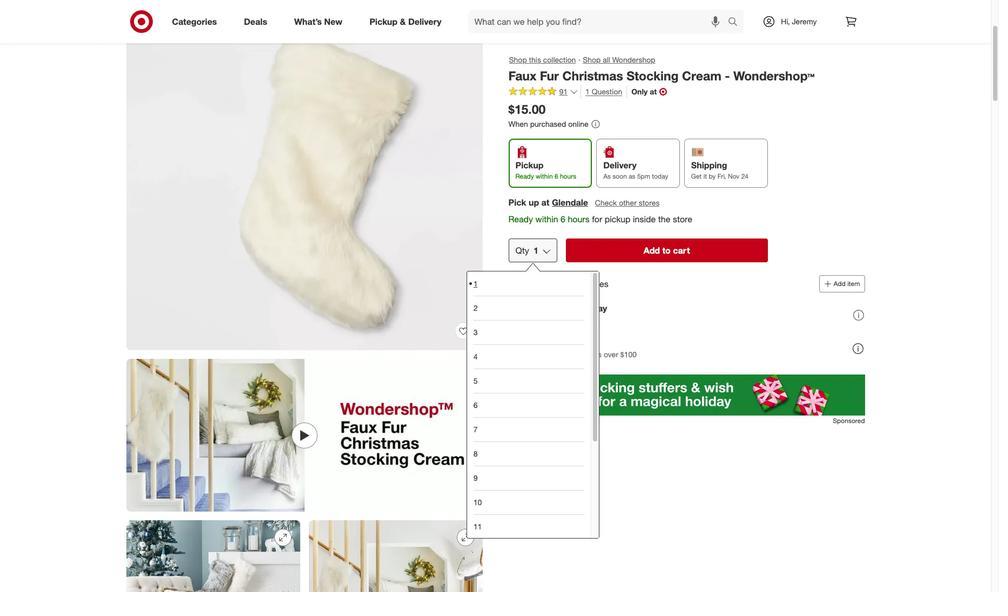 Task type: locate. For each thing, give the bounding box(es) containing it.
5
[[473, 377, 478, 386]]

1 right qty
[[534, 245, 538, 256]]

1 horizontal spatial add
[[834, 280, 846, 288]]

0 vertical spatial hours
[[560, 172, 576, 181]]

1 down christmas
[[585, 87, 590, 96]]

$15.00
[[508, 101, 546, 116]]

shop up faux
[[509, 55, 527, 64]]

0 vertical spatial 1
[[585, 87, 590, 96]]

pickup left &
[[369, 16, 398, 27]]

at right 'up'
[[541, 197, 549, 208]]

1 vertical spatial add
[[834, 280, 846, 288]]

0 horizontal spatial shop
[[509, 55, 527, 64]]

only at
[[631, 87, 657, 96]]

faux
[[508, 68, 536, 83]]

delivery
[[408, 16, 442, 27], [603, 160, 637, 171]]

with
[[530, 315, 545, 324]]

up
[[529, 197, 539, 208]]

within up pick up at glendale
[[536, 172, 553, 181]]

over right pay in the right bottom of the page
[[547, 337, 565, 348]]

for
[[592, 214, 602, 225], [560, 279, 571, 289]]

6 down glendale button on the top right of page
[[561, 214, 565, 225]]

1 vertical spatial delivery
[[603, 160, 637, 171]]

10 link
[[473, 491, 584, 515]]

0 vertical spatial add
[[644, 245, 660, 256]]

delivery inside delivery as soon as 5pm today
[[603, 160, 637, 171]]

qty 1
[[516, 245, 538, 256]]

1 horizontal spatial 6
[[555, 172, 558, 181]]

1 shop from the left
[[509, 55, 527, 64]]

1 vertical spatial 1
[[534, 245, 538, 256]]

11 link
[[473, 515, 584, 539]]

0 vertical spatial at
[[650, 87, 657, 96]]

pickup for ready
[[516, 160, 544, 171]]

-
[[725, 68, 730, 83]]

1 horizontal spatial over
[[604, 350, 618, 359]]

store
[[673, 214, 692, 225]]

1
[[585, 87, 590, 96], [534, 245, 538, 256], [473, 279, 478, 288]]

2 vertical spatial 1
[[473, 279, 478, 288]]

deals
[[244, 16, 267, 27]]

within down pick up at glendale
[[536, 214, 558, 225]]

wondershop™
[[733, 68, 815, 83]]

add
[[644, 245, 660, 256], [834, 280, 846, 288]]

sponsored
[[833, 417, 865, 425]]

1 vertical spatial within
[[536, 214, 558, 225]]

add left item
[[834, 280, 846, 288]]

ready up "pick" at top
[[516, 172, 534, 181]]

christmas
[[562, 68, 623, 83]]

1 vertical spatial ready
[[508, 214, 533, 225]]

1 vertical spatial pickup
[[516, 160, 544, 171]]

shipping
[[691, 160, 727, 171]]

over
[[547, 337, 565, 348], [604, 350, 618, 359]]

pickup inside the pickup ready within 6 hours
[[516, 160, 544, 171]]

what's
[[294, 16, 322, 27]]

day
[[593, 303, 607, 314]]

0 vertical spatial pickup
[[369, 16, 398, 27]]

0 horizontal spatial 1
[[473, 279, 478, 288]]

2 vertical spatial 6
[[473, 401, 478, 410]]

2 link
[[473, 296, 584, 320]]

pick
[[508, 197, 526, 208]]

for down the check
[[592, 214, 602, 225]]

1 vertical spatial at
[[541, 197, 549, 208]]

0 vertical spatial within
[[536, 172, 553, 181]]

0 horizontal spatial for
[[560, 279, 571, 289]]

add item
[[834, 280, 860, 288]]

hours up glendale
[[560, 172, 576, 181]]

0 horizontal spatial pickup
[[369, 16, 398, 27]]

hours
[[560, 172, 576, 181], [568, 214, 590, 225]]

time
[[568, 337, 586, 348]]

shop this collection link
[[508, 54, 576, 66]]

7
[[473, 425, 478, 434]]

0 vertical spatial delivery
[[408, 16, 442, 27]]

0 vertical spatial ready
[[516, 172, 534, 181]]

1 horizontal spatial pickup
[[516, 160, 544, 171]]

ready down "pick" at top
[[508, 214, 533, 225]]

faux fur christmas stocking cream - wondershop&#8482;, 4 of 8 image
[[309, 521, 483, 592]]

fur
[[540, 68, 559, 83]]

pay
[[530, 337, 545, 348]]

at
[[650, 87, 657, 96], [541, 197, 549, 208]]

6 down '5'
[[473, 401, 478, 410]]

faux fur christmas stocking cream - wondershop&#8482;, 1 of 8 image
[[126, 0, 483, 351]]

1 for 1 question
[[585, 87, 590, 96]]

collection
[[543, 55, 576, 64]]

1 question link
[[581, 86, 622, 98]]

2 horizontal spatial 1
[[585, 87, 590, 96]]

search button
[[723, 10, 749, 36]]

0 horizontal spatial at
[[541, 197, 549, 208]]

advertisement region
[[508, 375, 865, 416]]

what's new link
[[285, 10, 356, 33]]

delivery inside "link"
[[408, 16, 442, 27]]

9
[[473, 474, 478, 483]]

0 horizontal spatial 6
[[473, 401, 478, 410]]

0 horizontal spatial add
[[644, 245, 660, 256]]

redcard
[[547, 315, 577, 324]]

add for add to cart
[[644, 245, 660, 256]]

over left "$100"
[[604, 350, 618, 359]]

delivery up soon
[[603, 160, 637, 171]]

add left to
[[644, 245, 660, 256]]

pickup
[[605, 214, 631, 225]]

1 horizontal spatial shop
[[583, 55, 601, 64]]

pickup inside "link"
[[369, 16, 398, 27]]

pickup up 'up'
[[516, 160, 544, 171]]

for right "eligible"
[[560, 279, 571, 289]]

&
[[400, 16, 406, 27]]

8 link
[[473, 442, 584, 466]]

1 up 2
[[473, 279, 478, 288]]

1 inside 'link'
[[585, 87, 590, 96]]

1 inside 1 2 3 4 5 6 7 8 9 10
[[473, 279, 478, 288]]

shop for shop all wondershop
[[583, 55, 601, 64]]

shop left all
[[583, 55, 601, 64]]

question
[[592, 87, 622, 96]]

0 horizontal spatial delivery
[[408, 16, 442, 27]]

online
[[568, 120, 589, 129]]

6
[[555, 172, 558, 181], [561, 214, 565, 225], [473, 401, 478, 410]]

2 shop from the left
[[583, 55, 601, 64]]

categories link
[[163, 10, 230, 33]]

this
[[529, 55, 541, 64]]

only
[[631, 87, 648, 96]]

5pm
[[637, 172, 650, 181]]

91
[[559, 87, 568, 96]]

2 horizontal spatial 6
[[561, 214, 565, 225]]

1 vertical spatial hours
[[568, 214, 590, 225]]

pickup for &
[[369, 16, 398, 27]]

1 horizontal spatial delivery
[[603, 160, 637, 171]]

delivery right &
[[408, 16, 442, 27]]

0 vertical spatial over
[[547, 337, 565, 348]]

glendale button
[[552, 197, 588, 209]]

cart
[[673, 245, 690, 256]]

1 horizontal spatial for
[[592, 214, 602, 225]]

0 vertical spatial 6
[[555, 172, 558, 181]]

within
[[536, 172, 553, 181], [536, 214, 558, 225]]

at right only
[[650, 87, 657, 96]]

0 horizontal spatial over
[[547, 337, 565, 348]]

check other stores
[[595, 198, 660, 208]]

add for add item
[[834, 280, 846, 288]]

faux fur christmas stocking cream - wondershop™
[[508, 68, 815, 83]]

hours down glendale button on the top right of page
[[568, 214, 590, 225]]

pickup
[[369, 16, 398, 27], [516, 160, 544, 171]]

3 link
[[473, 320, 584, 345]]

within inside the pickup ready within 6 hours
[[536, 172, 553, 181]]

add to cart
[[644, 245, 690, 256]]

today
[[652, 172, 668, 181]]

it
[[704, 172, 707, 181]]

categories
[[172, 16, 217, 27]]

6 up pick up at glendale
[[555, 172, 558, 181]]

inside
[[633, 214, 656, 225]]



Task type: vqa. For each thing, say whether or not it's contained in the screenshot.
bottom Sheba
no



Task type: describe. For each thing, give the bounding box(es) containing it.
2
[[473, 304, 478, 313]]

other
[[619, 198, 637, 208]]

soon
[[613, 172, 627, 181]]

when purchased online
[[508, 120, 589, 129]]

check
[[595, 198, 617, 208]]

as
[[629, 172, 635, 181]]

0 vertical spatial for
[[592, 214, 602, 225]]

hi, jeremy
[[781, 17, 817, 26]]

1 vertical spatial over
[[604, 350, 618, 359]]

stores
[[639, 198, 660, 208]]

purchased
[[530, 120, 566, 129]]

pickup ready within 6 hours
[[516, 160, 576, 181]]

cream
[[682, 68, 722, 83]]

shop this collection
[[509, 55, 576, 64]]

9 link
[[473, 466, 584, 491]]

pay over time on orders over $100
[[530, 337, 637, 359]]

by
[[709, 172, 716, 181]]

as
[[603, 172, 611, 181]]

new
[[324, 16, 342, 27]]

91 link
[[508, 86, 578, 99]]

stocking
[[627, 68, 679, 83]]

5%
[[552, 303, 565, 314]]

glendale
[[552, 197, 588, 208]]

pickup & delivery
[[369, 16, 442, 27]]

deals link
[[235, 10, 281, 33]]

add to cart button
[[566, 239, 768, 263]]

registries
[[573, 279, 609, 289]]

7 link
[[473, 418, 584, 442]]

What can we help you find? suggestions appear below search field
[[468, 10, 731, 33]]

6 inside the pickup ready within 6 hours
[[555, 172, 558, 181]]

delivery as soon as 5pm today
[[603, 160, 668, 181]]

save 5% every day with redcard
[[530, 303, 607, 324]]

ready inside the pickup ready within 6 hours
[[516, 172, 534, 181]]

10
[[473, 498, 482, 507]]

ready within 6 hours for pickup inside the store
[[508, 214, 692, 225]]

get
[[691, 172, 702, 181]]

orders
[[580, 350, 602, 359]]

6 inside 1 2 3 4 5 6 7 8 9 10
[[473, 401, 478, 410]]

the
[[658, 214, 671, 225]]

3
[[473, 328, 478, 337]]

1 vertical spatial 6
[[561, 214, 565, 225]]

1 2 3 4 5 6 7 8 9 10
[[473, 279, 482, 507]]

save
[[530, 303, 550, 314]]

to
[[662, 245, 671, 256]]

8
[[473, 449, 478, 459]]

search
[[723, 17, 749, 28]]

shop for shop this collection
[[509, 55, 527, 64]]

1 question
[[585, 87, 622, 96]]

4 link
[[473, 345, 584, 369]]

fri,
[[718, 172, 726, 181]]

every
[[568, 303, 590, 314]]

add item button
[[819, 276, 865, 293]]

what's new
[[294, 16, 342, 27]]

nov
[[728, 172, 740, 181]]

check other stores button
[[595, 197, 660, 209]]

1 horizontal spatial at
[[650, 87, 657, 96]]

qty
[[516, 245, 529, 256]]

shop all wondershop
[[583, 55, 655, 64]]

pick up at glendale
[[508, 197, 588, 208]]

on
[[569, 350, 578, 359]]

1 horizontal spatial 1
[[534, 245, 538, 256]]

faux fur christmas stocking cream - wondershop&#8482;, 3 of 8 image
[[126, 521, 300, 592]]

item
[[847, 280, 860, 288]]

4
[[473, 352, 478, 361]]

1 vertical spatial for
[[560, 279, 571, 289]]

shipping get it by fri, nov 24
[[691, 160, 749, 181]]

24
[[741, 172, 749, 181]]

eligible
[[530, 279, 558, 289]]

wondershop
[[612, 55, 655, 64]]

$100
[[620, 350, 637, 359]]

pickup & delivery link
[[360, 10, 455, 33]]

1 link
[[473, 272, 584, 296]]

11
[[473, 522, 482, 532]]

hours inside the pickup ready within 6 hours
[[560, 172, 576, 181]]

1 for 1 2 3 4 5 6 7 8 9 10
[[473, 279, 478, 288]]

all
[[603, 55, 610, 64]]

faux fur christmas stocking cream - wondershop&#8482;, 2 of 8, play video image
[[126, 359, 483, 512]]

5 link
[[473, 369, 584, 393]]

jeremy
[[792, 17, 817, 26]]



